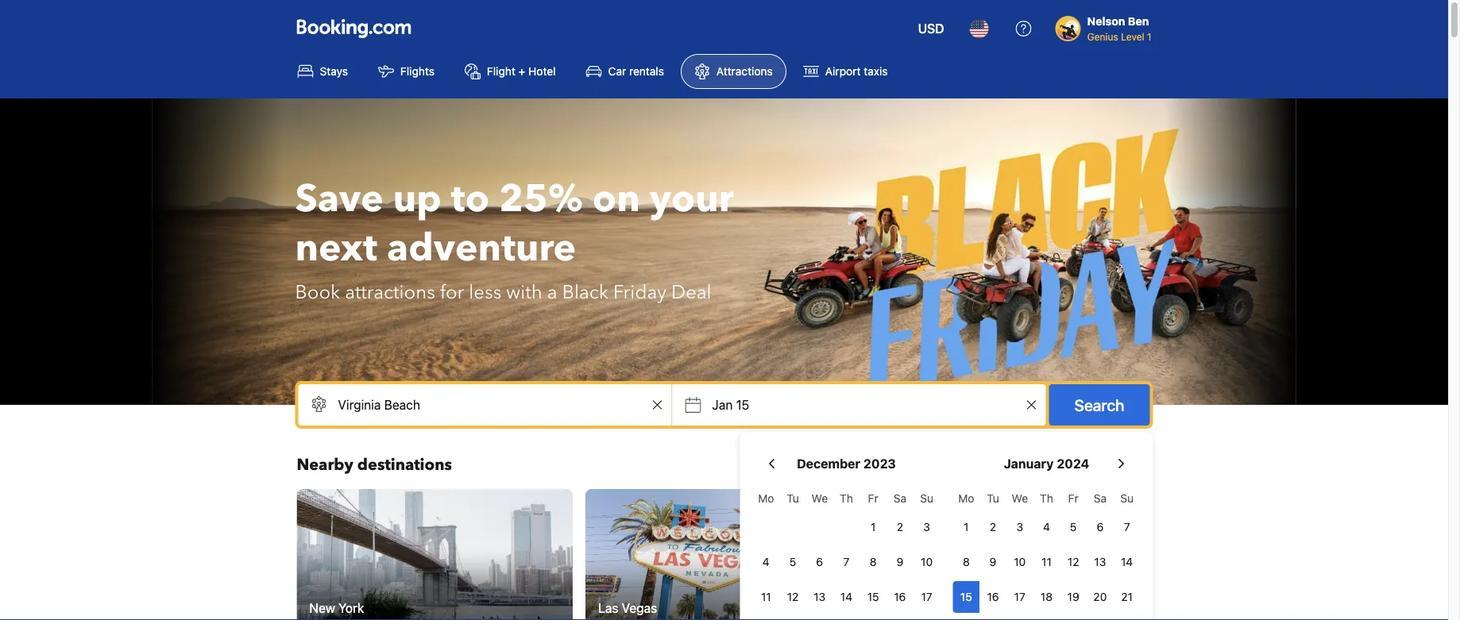 Task type: locate. For each thing, give the bounding box(es) containing it.
16 up the 23 december 2023 checkbox
[[894, 591, 906, 604]]

1 horizontal spatial 10
[[1014, 556, 1026, 569]]

1 left 2 december 2023 option
[[871, 521, 876, 534]]

0 horizontal spatial tu
[[787, 492, 799, 505]]

1 horizontal spatial 5
[[1070, 521, 1077, 534]]

with
[[506, 279, 543, 306]]

4 December 2023 checkbox
[[753, 547, 780, 578]]

8 January 2024 checkbox
[[953, 547, 980, 578]]

hotel
[[529, 65, 556, 78]]

0 horizontal spatial 17
[[921, 591, 933, 604]]

flight + hotel link
[[451, 54, 569, 89]]

1 horizontal spatial 15
[[868, 591, 879, 604]]

12 for 12 option
[[1068, 556, 1079, 569]]

2 th from the left
[[1040, 492, 1054, 505]]

21 December 2023 checkbox
[[833, 617, 860, 621]]

up
[[393, 173, 442, 225]]

1 horizontal spatial sa
[[1094, 492, 1107, 505]]

tu for december
[[787, 492, 799, 505]]

13 right 12 option
[[1094, 556, 1106, 569]]

1 horizontal spatial 16
[[987, 591, 999, 604]]

28 January 2024 checkbox
[[1114, 617, 1141, 621]]

1 10 from the left
[[921, 556, 933, 569]]

1 sa from the left
[[894, 492, 907, 505]]

1 mo from the left
[[758, 492, 774, 505]]

2 grid from the left
[[953, 483, 1141, 621]]

mo
[[758, 492, 774, 505], [958, 492, 975, 505]]

1 horizontal spatial 8
[[963, 556, 970, 569]]

tu up 2 january 2024 option at the bottom of the page
[[987, 492, 1000, 505]]

0 vertical spatial 14
[[1121, 556, 1133, 569]]

Where are you going? search field
[[298, 385, 672, 426]]

4
[[1043, 521, 1050, 534], [763, 556, 770, 569]]

18
[[1041, 591, 1053, 604]]

1 16 from the left
[[894, 591, 906, 604]]

2 December 2023 checkbox
[[887, 512, 914, 544]]

2
[[897, 521, 903, 534], [990, 521, 997, 534]]

9 right 8 january 2024 option
[[990, 556, 997, 569]]

17 January 2024 checkbox
[[1007, 582, 1033, 613]]

sa
[[894, 492, 907, 505], [1094, 492, 1107, 505]]

17 for 17 option
[[1014, 591, 1026, 604]]

5 left 6 option
[[790, 556, 796, 569]]

4 January 2024 checkbox
[[1033, 512, 1060, 544]]

26 January 2024 checkbox
[[1060, 617, 1087, 621]]

grid
[[753, 483, 940, 621], [953, 483, 1141, 621]]

17 up 24 december 2023 option
[[921, 591, 933, 604]]

8 for 8 december 2023 checkbox
[[870, 556, 877, 569]]

car
[[608, 65, 626, 78]]

11 inside 11 checkbox
[[1042, 556, 1052, 569]]

23 January 2024 checkbox
[[980, 617, 1007, 621]]

1 3 from the left
[[924, 521, 930, 534]]

0 horizontal spatial 5
[[790, 556, 796, 569]]

0 horizontal spatial we
[[812, 492, 828, 505]]

fr
[[868, 492, 879, 505], [1068, 492, 1079, 505]]

1 for december 2023
[[871, 521, 876, 534]]

sa for 2024
[[1094, 492, 1107, 505]]

2 for january 2024
[[990, 521, 997, 534]]

tu down december
[[787, 492, 799, 505]]

14 up "21 december 2023" option
[[841, 591, 853, 604]]

1 inside nelson ben genius level 1
[[1147, 31, 1152, 42]]

1 horizontal spatial 13
[[1094, 556, 1106, 569]]

taxis
[[864, 65, 888, 78]]

16
[[894, 591, 906, 604], [987, 591, 999, 604]]

25%
[[499, 173, 583, 225]]

9
[[897, 556, 904, 569], [990, 556, 997, 569]]

key west
[[887, 601, 941, 616]]

7 left 8 december 2023 checkbox
[[844, 556, 850, 569]]

17 up 24 january 2024 option
[[1014, 591, 1026, 604]]

su up 3 december 2023 checkbox
[[920, 492, 934, 505]]

2 16 from the left
[[987, 591, 999, 604]]

2 we from the left
[[1012, 492, 1028, 505]]

15 up 22 december 2023 checkbox
[[868, 591, 879, 604]]

3
[[924, 521, 930, 534], [1017, 521, 1024, 534]]

sa up 2 december 2023 option
[[894, 492, 907, 505]]

2 2 from the left
[[990, 521, 997, 534]]

14 inside 14 checkbox
[[841, 591, 853, 604]]

0 vertical spatial 7
[[1124, 521, 1130, 534]]

december 2023
[[797, 456, 896, 472]]

1 vertical spatial 14
[[841, 591, 853, 604]]

1 vertical spatial 5
[[790, 556, 796, 569]]

1 8 from the left
[[870, 556, 877, 569]]

2 17 from the left
[[1014, 591, 1026, 604]]

nearby destinations
[[297, 455, 452, 476]]

fr for 2023
[[868, 492, 879, 505]]

8 right 7 december 2023 option
[[870, 556, 877, 569]]

1 inside checkbox
[[871, 521, 876, 534]]

stays
[[320, 65, 348, 78]]

5 inside 5 january 2024 'option'
[[1070, 521, 1077, 534]]

14
[[1121, 556, 1133, 569], [841, 591, 853, 604]]

1 9 from the left
[[897, 556, 904, 569]]

0 horizontal spatial 10
[[921, 556, 933, 569]]

1 right level
[[1147, 31, 1152, 42]]

1 tu from the left
[[787, 492, 799, 505]]

we for january 2024
[[1012, 492, 1028, 505]]

0 vertical spatial 4
[[1043, 521, 1050, 534]]

0 horizontal spatial 7
[[844, 556, 850, 569]]

black
[[562, 279, 609, 306]]

flight + hotel
[[487, 65, 556, 78]]

4 left 5 december 2023 option
[[763, 556, 770, 569]]

0 horizontal spatial fr
[[868, 492, 879, 505]]

0 horizontal spatial th
[[840, 492, 853, 505]]

24 December 2023 checkbox
[[914, 617, 940, 621]]

january 2024
[[1004, 456, 1090, 472]]

usd
[[918, 21, 945, 36]]

11 up 18 december 2023 option
[[761, 591, 771, 604]]

1 horizontal spatial 12
[[1068, 556, 1079, 569]]

2 10 from the left
[[1014, 556, 1026, 569]]

1 2 from the left
[[897, 521, 903, 534]]

13 inside '13 december 2023' "checkbox"
[[814, 591, 826, 604]]

4 right 3 checkbox in the bottom right of the page
[[1043, 521, 1050, 534]]

fr up 5 january 2024 'option'
[[1068, 492, 1079, 505]]

key west link
[[875, 489, 1151, 621]]

9 inside option
[[990, 556, 997, 569]]

grid for january
[[953, 483, 1141, 621]]

14 for 14 checkbox
[[841, 591, 853, 604]]

0 horizontal spatial su
[[920, 492, 934, 505]]

th up the 4 january 2024 option
[[1040, 492, 1054, 505]]

5 right the 4 january 2024 option
[[1070, 521, 1077, 534]]

11
[[1042, 556, 1052, 569], [761, 591, 771, 604]]

14 inside 14 january 2024 checkbox
[[1121, 556, 1133, 569]]

1 January 2024 checkbox
[[953, 512, 980, 544]]

17
[[921, 591, 933, 604], [1014, 591, 1026, 604]]

7
[[1124, 521, 1130, 534], [844, 556, 850, 569]]

key west image
[[875, 489, 1151, 621]]

24 January 2024 checkbox
[[1007, 617, 1033, 621]]

su
[[920, 492, 934, 505], [1121, 492, 1134, 505]]

on
[[593, 173, 640, 225]]

10 inside 10 december 2023 checkbox
[[921, 556, 933, 569]]

0 horizontal spatial 2
[[897, 521, 903, 534]]

level
[[1121, 31, 1145, 42]]

1 horizontal spatial mo
[[958, 492, 975, 505]]

4 for the 4 january 2024 option
[[1043, 521, 1050, 534]]

0 vertical spatial 6
[[1097, 521, 1104, 534]]

22 January 2024 checkbox
[[953, 617, 980, 621]]

1 17 from the left
[[921, 591, 933, 604]]

1 horizontal spatial we
[[1012, 492, 1028, 505]]

3 right 2 december 2023 option
[[924, 521, 930, 534]]

1 horizontal spatial 9
[[990, 556, 997, 569]]

14 January 2024 checkbox
[[1114, 547, 1141, 578]]

west
[[912, 601, 941, 616]]

we
[[812, 492, 828, 505], [1012, 492, 1028, 505]]

16 January 2024 checkbox
[[980, 582, 1007, 613]]

1 inside option
[[964, 521, 969, 534]]

sa up 6 "option"
[[1094, 492, 1107, 505]]

2 tu from the left
[[987, 492, 1000, 505]]

1 th from the left
[[840, 492, 853, 505]]

15
[[736, 398, 749, 413], [868, 591, 879, 604], [961, 591, 972, 604]]

usd button
[[909, 10, 954, 48]]

5 for 5 january 2024 'option'
[[1070, 521, 1077, 534]]

2 mo from the left
[[958, 492, 975, 505]]

6 right 5 january 2024 'option'
[[1097, 521, 1104, 534]]

0 horizontal spatial 16
[[894, 591, 906, 604]]

2 right 1 december 2023 checkbox
[[897, 521, 903, 534]]

12
[[1068, 556, 1079, 569], [787, 591, 799, 604]]

fr up 1 december 2023 checkbox
[[868, 492, 879, 505]]

0 horizontal spatial mo
[[758, 492, 774, 505]]

your account menu nelson ben genius level 1 element
[[1056, 7, 1158, 44]]

16 inside 'option'
[[987, 591, 999, 604]]

less
[[469, 279, 502, 306]]

1 vertical spatial 12
[[787, 591, 799, 604]]

6
[[1097, 521, 1104, 534], [816, 556, 823, 569]]

0 vertical spatial 5
[[1070, 521, 1077, 534]]

0 horizontal spatial 15
[[736, 398, 749, 413]]

0 horizontal spatial 14
[[841, 591, 853, 604]]

york
[[339, 601, 364, 616]]

0 horizontal spatial 12
[[787, 591, 799, 604]]

we up 3 checkbox in the bottom right of the page
[[1012, 492, 1028, 505]]

jan
[[712, 398, 733, 413]]

2 horizontal spatial 15
[[961, 591, 972, 604]]

9 for 9 january 2024 option
[[990, 556, 997, 569]]

rentals
[[629, 65, 664, 78]]

1 vertical spatial 13
[[814, 591, 826, 604]]

6 right 5 december 2023 option
[[816, 556, 823, 569]]

0 vertical spatial 11
[[1042, 556, 1052, 569]]

new
[[309, 601, 335, 616]]

0 horizontal spatial 13
[[814, 591, 826, 604]]

3 December 2023 checkbox
[[914, 512, 940, 544]]

16 inside option
[[894, 591, 906, 604]]

7 right 6 "option"
[[1124, 521, 1130, 534]]

5
[[1070, 521, 1077, 534], [790, 556, 796, 569]]

1 horizontal spatial 1
[[964, 521, 969, 534]]

genius
[[1088, 31, 1119, 42]]

1 for january 2024
[[964, 521, 969, 534]]

1 vertical spatial 11
[[761, 591, 771, 604]]

1 horizontal spatial su
[[1121, 492, 1134, 505]]

3 January 2024 checkbox
[[1007, 512, 1033, 544]]

2 9 from the left
[[990, 556, 997, 569]]

0 horizontal spatial 6
[[816, 556, 823, 569]]

su up 7 option on the right bottom of the page
[[1121, 492, 1134, 505]]

13 inside 13 january 2024 checkbox
[[1094, 556, 1106, 569]]

8
[[870, 556, 877, 569], [963, 556, 970, 569]]

15 cell
[[953, 578, 980, 613]]

search button
[[1049, 385, 1150, 426]]

we down december
[[812, 492, 828, 505]]

10 right 9 january 2024 option
[[1014, 556, 1026, 569]]

th down december 2023
[[840, 492, 853, 505]]

mo for december
[[758, 492, 774, 505]]

2 sa from the left
[[1094, 492, 1107, 505]]

airport taxis
[[825, 65, 888, 78]]

1 horizontal spatial th
[[1040, 492, 1054, 505]]

13
[[1094, 556, 1106, 569], [814, 591, 826, 604]]

11 right 10 january 2024 option
[[1042, 556, 1052, 569]]

1 su from the left
[[920, 492, 934, 505]]

6 inside option
[[816, 556, 823, 569]]

13 January 2024 checkbox
[[1087, 547, 1114, 578]]

6 for 6 option
[[816, 556, 823, 569]]

15 right jan
[[736, 398, 749, 413]]

1 vertical spatial 7
[[844, 556, 850, 569]]

1 vertical spatial 6
[[816, 556, 823, 569]]

1 horizontal spatial 7
[[1124, 521, 1130, 534]]

0 horizontal spatial grid
[[753, 483, 940, 621]]

4 inside option
[[763, 556, 770, 569]]

15 up 22 january 2024 option
[[961, 591, 972, 604]]

0 horizontal spatial 4
[[763, 556, 770, 569]]

th for december
[[840, 492, 853, 505]]

16 up 23 january 2024 checkbox
[[987, 591, 999, 604]]

2 fr from the left
[[1068, 492, 1079, 505]]

th
[[840, 492, 853, 505], [1040, 492, 1054, 505]]

airport taxis link
[[790, 54, 901, 89]]

5 inside 5 december 2023 option
[[790, 556, 796, 569]]

7 for 7 option on the right bottom of the page
[[1124, 521, 1130, 534]]

1 horizontal spatial tu
[[987, 492, 1000, 505]]

11 for 11 checkbox
[[1042, 556, 1052, 569]]

8 inside option
[[963, 556, 970, 569]]

10 inside 10 january 2024 option
[[1014, 556, 1026, 569]]

2 3 from the left
[[1017, 521, 1024, 534]]

8 inside checkbox
[[870, 556, 877, 569]]

mo up 4 december 2023 option
[[758, 492, 774, 505]]

2 left 3 checkbox in the bottom right of the page
[[990, 521, 997, 534]]

14 right 13 january 2024 checkbox
[[1121, 556, 1133, 569]]

16 December 2023 checkbox
[[887, 582, 914, 613]]

6 inside "option"
[[1097, 521, 1104, 534]]

1 horizontal spatial 6
[[1097, 521, 1104, 534]]

1 vertical spatial 4
[[763, 556, 770, 569]]

mo up '1' option
[[958, 492, 975, 505]]

6 December 2023 checkbox
[[806, 547, 833, 578]]

12 up 19 december 2023 checkbox
[[787, 591, 799, 604]]

20
[[1094, 591, 1107, 604]]

4 for 4 december 2023 option
[[763, 556, 770, 569]]

2 8 from the left
[[963, 556, 970, 569]]

2 horizontal spatial 1
[[1147, 31, 1152, 42]]

friday
[[613, 279, 667, 306]]

22 December 2023 checkbox
[[860, 617, 887, 621]]

0 horizontal spatial 8
[[870, 556, 877, 569]]

save up to 25% on your next adventure book attractions for less with a black friday deal
[[295, 173, 734, 306]]

15 inside 15 december 2023 option
[[868, 591, 879, 604]]

18 December 2023 checkbox
[[753, 617, 780, 621]]

key
[[887, 601, 909, 616]]

0 horizontal spatial 11
[[761, 591, 771, 604]]

0 vertical spatial 12
[[1068, 556, 1079, 569]]

1 horizontal spatial 14
[[1121, 556, 1133, 569]]

1 we from the left
[[812, 492, 828, 505]]

2023
[[864, 456, 896, 472]]

1 horizontal spatial fr
[[1068, 492, 1079, 505]]

1
[[1147, 31, 1152, 42], [871, 521, 876, 534], [964, 521, 969, 534]]

3 right 2 january 2024 option at the bottom of the page
[[1017, 521, 1024, 534]]

9 right 8 december 2023 checkbox
[[897, 556, 904, 569]]

1 left 2 january 2024 option at the bottom of the page
[[964, 521, 969, 534]]

12 left 13 january 2024 checkbox
[[1068, 556, 1079, 569]]

su for 2023
[[920, 492, 934, 505]]

15 January 2024 checkbox
[[953, 582, 980, 613]]

21 January 2024 checkbox
[[1114, 582, 1141, 613]]

tu
[[787, 492, 799, 505], [987, 492, 1000, 505]]

13 up 20 december 2023 checkbox
[[814, 591, 826, 604]]

1 horizontal spatial 4
[[1043, 521, 1050, 534]]

1 horizontal spatial 3
[[1017, 521, 1024, 534]]

0 horizontal spatial sa
[[894, 492, 907, 505]]

16 for 16 option
[[894, 591, 906, 604]]

4 inside option
[[1043, 521, 1050, 534]]

10
[[921, 556, 933, 569], [1014, 556, 1026, 569]]

nearby
[[297, 455, 353, 476]]

1 grid from the left
[[753, 483, 940, 621]]

8 left 9 january 2024 option
[[963, 556, 970, 569]]

1 horizontal spatial 11
[[1042, 556, 1052, 569]]

0 horizontal spatial 9
[[897, 556, 904, 569]]

las vegas link
[[586, 489, 862, 621]]

9 inside option
[[897, 556, 904, 569]]

su for 2024
[[1121, 492, 1134, 505]]

0 horizontal spatial 3
[[924, 521, 930, 534]]

flights
[[400, 65, 435, 78]]

1 horizontal spatial 17
[[1014, 591, 1026, 604]]

0 vertical spatial 13
[[1094, 556, 1106, 569]]

9 December 2023 checkbox
[[887, 547, 914, 578]]

15 for 15 december 2023 option
[[868, 591, 879, 604]]

2 su from the left
[[1121, 492, 1134, 505]]

1 horizontal spatial grid
[[953, 483, 1141, 621]]

11 inside 11 december 2023 checkbox
[[761, 591, 771, 604]]

0 horizontal spatial 1
[[871, 521, 876, 534]]

10 right 9 option
[[921, 556, 933, 569]]

1 horizontal spatial 2
[[990, 521, 997, 534]]

1 fr from the left
[[868, 492, 879, 505]]

15 inside 15 checkbox
[[961, 591, 972, 604]]

23 December 2023 checkbox
[[887, 617, 914, 621]]

17 December 2023 checkbox
[[914, 582, 940, 613]]



Task type: vqa. For each thing, say whether or not it's contained in the screenshot.
out check-
no



Task type: describe. For each thing, give the bounding box(es) containing it.
10 December 2023 checkbox
[[914, 547, 940, 578]]

17 for 17 december 2023 option at bottom
[[921, 591, 933, 604]]

15 for 15 checkbox
[[961, 591, 972, 604]]

21
[[1121, 591, 1133, 604]]

5 December 2023 checkbox
[[780, 547, 806, 578]]

las vegas image
[[586, 489, 862, 621]]

attractions link
[[681, 54, 786, 89]]

las
[[598, 601, 619, 616]]

nelson ben genius level 1
[[1088, 15, 1152, 42]]

1 December 2023 checkbox
[[860, 512, 887, 544]]

13 for '13 december 2023' "checkbox"
[[814, 591, 826, 604]]

fr for 2024
[[1068, 492, 1079, 505]]

we for december 2023
[[812, 492, 828, 505]]

th for january
[[1040, 492, 1054, 505]]

new york link
[[297, 489, 573, 621]]

15 December 2023 checkbox
[[860, 582, 887, 613]]

7 for 7 december 2023 option
[[844, 556, 850, 569]]

18 January 2024 checkbox
[[1033, 582, 1060, 613]]

3 for january 2024
[[1017, 521, 1024, 534]]

flight
[[487, 65, 516, 78]]

attractions
[[345, 279, 435, 306]]

ben
[[1128, 15, 1149, 28]]

13 for 13 january 2024 checkbox
[[1094, 556, 1106, 569]]

stays link
[[284, 54, 361, 89]]

new york
[[309, 601, 364, 616]]

a
[[547, 279, 558, 306]]

mo for january
[[958, 492, 975, 505]]

car rentals link
[[573, 54, 678, 89]]

january
[[1004, 456, 1054, 472]]

3 for december 2023
[[924, 521, 930, 534]]

8 December 2023 checkbox
[[860, 547, 887, 578]]

vegas
[[622, 601, 657, 616]]

12 December 2023 checkbox
[[780, 582, 806, 613]]

flights link
[[365, 54, 448, 89]]

27 January 2024 checkbox
[[1087, 617, 1114, 621]]

+
[[519, 65, 526, 78]]

nelson
[[1088, 15, 1126, 28]]

20 January 2024 checkbox
[[1087, 582, 1114, 613]]

16 for 16 january 2024 'option'
[[987, 591, 999, 604]]

7 January 2024 checkbox
[[1114, 512, 1141, 544]]

book
[[295, 279, 340, 306]]

your
[[650, 173, 734, 225]]

jan 15
[[712, 398, 749, 413]]

2024
[[1057, 456, 1090, 472]]

20 December 2023 checkbox
[[806, 617, 833, 621]]

13 December 2023 checkbox
[[806, 582, 833, 613]]

new york image
[[297, 489, 573, 621]]

airport
[[825, 65, 861, 78]]

5 for 5 december 2023 option
[[790, 556, 796, 569]]

14 for 14 january 2024 checkbox
[[1121, 556, 1133, 569]]

11 for 11 december 2023 checkbox
[[761, 591, 771, 604]]

19 January 2024 checkbox
[[1060, 582, 1087, 613]]

for
[[440, 279, 464, 306]]

to
[[451, 173, 490, 225]]

6 for 6 "option"
[[1097, 521, 1104, 534]]

9 for 9 option
[[897, 556, 904, 569]]

12 January 2024 checkbox
[[1060, 547, 1087, 578]]

booking.com image
[[297, 19, 411, 38]]

search
[[1075, 396, 1125, 414]]

adventure
[[387, 222, 576, 275]]

grid for december
[[753, 483, 940, 621]]

25 January 2024 checkbox
[[1033, 617, 1060, 621]]

19 December 2023 checkbox
[[780, 617, 806, 621]]

9 January 2024 checkbox
[[980, 547, 1007, 578]]

next
[[295, 222, 377, 275]]

attractions
[[717, 65, 773, 78]]

2 January 2024 checkbox
[[980, 512, 1007, 544]]

11 January 2024 checkbox
[[1033, 547, 1060, 578]]

sa for 2023
[[894, 492, 907, 505]]

december
[[797, 456, 861, 472]]

deal
[[671, 279, 712, 306]]

2 for december 2023
[[897, 521, 903, 534]]

car rentals
[[608, 65, 664, 78]]

10 January 2024 checkbox
[[1007, 547, 1033, 578]]

10 for 10 december 2023 checkbox
[[921, 556, 933, 569]]

6 January 2024 checkbox
[[1087, 512, 1114, 544]]

8 for 8 january 2024 option
[[963, 556, 970, 569]]

las vegas
[[598, 601, 657, 616]]

destinations
[[357, 455, 452, 476]]

10 for 10 january 2024 option
[[1014, 556, 1026, 569]]

14 December 2023 checkbox
[[833, 582, 860, 613]]

7 December 2023 checkbox
[[833, 547, 860, 578]]

12 for the 12 option
[[787, 591, 799, 604]]

save
[[295, 173, 384, 225]]

5 January 2024 checkbox
[[1060, 512, 1087, 544]]

19
[[1068, 591, 1080, 604]]

tu for january
[[987, 492, 1000, 505]]

11 December 2023 checkbox
[[753, 582, 780, 613]]



